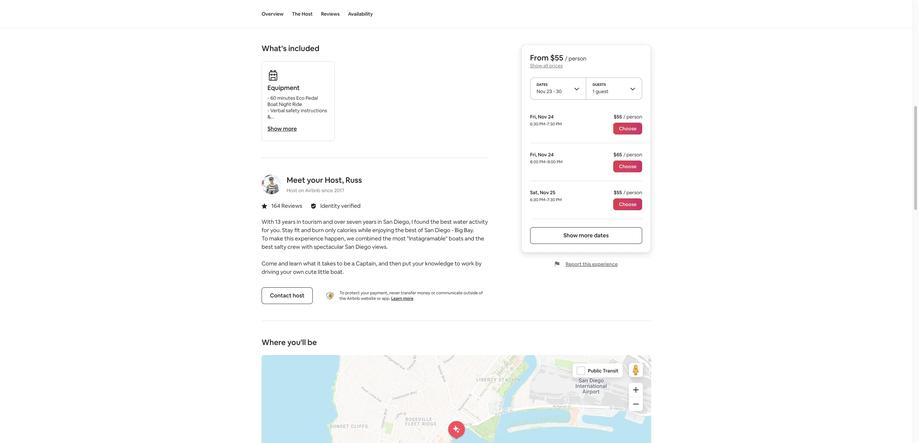 Task type: locate. For each thing, give the bounding box(es) containing it.
where we'll meet, map pin image
[[449, 422, 465, 440]]

2 vertical spatial pm
[[556, 197, 562, 203]]

8:00
[[530, 159, 539, 165]]

you'll
[[288, 338, 306, 348]]

own
[[293, 269, 304, 276]]

best
[[441, 219, 452, 226], [405, 227, 417, 234], [262, 244, 273, 251]]

24 inside fri, nov 24 6:30 pm–7:30 pm
[[548, 114, 554, 120]]

transit
[[603, 368, 619, 375]]

0 horizontal spatial san
[[345, 244, 355, 251]]

0 horizontal spatial airbnb
[[305, 188, 321, 194]]

2 horizontal spatial more
[[579, 232, 593, 240]]

2 to from the left
[[455, 260, 461, 268]]

$55
[[551, 53, 564, 63], [614, 114, 622, 120], [614, 190, 622, 196]]

0 horizontal spatial show
[[268, 125, 282, 133]]

0 horizontal spatial years
[[282, 219, 296, 226]]

nov for sat, nov 25 6:30 pm–7:30 pm
[[540, 190, 549, 196]]

or
[[432, 291, 436, 296], [377, 296, 381, 302]]

choose link
[[614, 123, 643, 135], [614, 161, 643, 173], [614, 199, 643, 211]]

2 fri, from the top
[[530, 152, 537, 158]]

23
[[547, 88, 552, 95]]

boat.
[[331, 269, 344, 276]]

experience up with
[[295, 235, 324, 243]]

nov
[[537, 88, 546, 95], [538, 114, 547, 120], [538, 152, 547, 158], [540, 190, 549, 196]]

experience inside with 13 years in tourism and over seven years in san diego, i found the best water activity for you. stay fit and burn only calories while enjoying the best of san diego - big bay. to make this experience happen, we combined the most "instagramable" boats and the best salty crew with spectacular san diego views.
[[295, 235, 324, 243]]

1 horizontal spatial of
[[479, 291, 483, 296]]

availability
[[348, 11, 373, 17]]

show inside from $55 / person show all prices
[[530, 63, 543, 69]]

years
[[282, 219, 296, 226], [363, 219, 377, 226]]

1 vertical spatial $55 / person
[[614, 190, 643, 196]]

0 horizontal spatial diego
[[356, 244, 371, 251]]

choose link for sat, nov 25 6:30 pm–7:30 pm
[[614, 199, 643, 211]]

1 vertical spatial 24
[[548, 152, 554, 158]]

app.
[[382, 296, 391, 302]]

$65
[[614, 152, 622, 158]]

0 horizontal spatial reviews
[[282, 203, 302, 210]]

found
[[414, 219, 430, 226]]

6:30
[[530, 121, 539, 127], [530, 197, 539, 203]]

to up boat.
[[337, 260, 343, 268]]

2 24 from the top
[[548, 152, 554, 158]]

1 horizontal spatial best
[[405, 227, 417, 234]]

host
[[293, 292, 305, 300]]

to left work
[[455, 260, 461, 268]]

san up "instagramable"
[[425, 227, 434, 234]]

0 vertical spatial pm–7:30
[[540, 121, 555, 127]]

and
[[323, 219, 333, 226], [301, 227, 311, 234], [465, 235, 475, 243], [279, 260, 288, 268], [379, 260, 388, 268]]

person for fri, nov 24 8:00 pm–9:00 pm
[[627, 152, 643, 158]]

more down safety
[[283, 125, 297, 133]]

to left protect on the left of page
[[340, 291, 344, 296]]

in up "enjoying"
[[378, 219, 382, 226]]

2 vertical spatial more
[[403, 296, 414, 302]]

fri, nov 24 8:00 pm–9:00 pm
[[530, 152, 563, 165]]

1 vertical spatial show
[[268, 125, 282, 133]]

pm for fri, nov 24 6:30 pm–7:30 pm
[[556, 121, 562, 127]]

1 vertical spatial pm–7:30
[[540, 197, 555, 203]]

0 horizontal spatial to
[[337, 260, 343, 268]]

0 horizontal spatial of
[[418, 227, 424, 234]]

your right protect on the left of page
[[361, 291, 369, 296]]

0 vertical spatial host
[[302, 11, 313, 17]]

2 vertical spatial best
[[262, 244, 273, 251]]

overview
[[262, 11, 284, 17]]

30
[[556, 88, 562, 95]]

contact
[[270, 292, 292, 300]]

2 6:30 from the top
[[530, 197, 539, 203]]

2 vertical spatial $55
[[614, 190, 622, 196]]

1 horizontal spatial to
[[455, 260, 461, 268]]

6:30 for sat,
[[530, 197, 539, 203]]

$55 / person
[[614, 114, 643, 120], [614, 190, 643, 196]]

fri, inside fri, nov 24 6:30 pm–7:30 pm
[[530, 114, 537, 120]]

1 vertical spatial $55
[[614, 114, 622, 120]]

1 horizontal spatial years
[[363, 219, 377, 226]]

1
[[593, 88, 595, 95]]

3 choose from the top
[[619, 202, 637, 208]]

0 vertical spatial pm
[[556, 121, 562, 127]]

happen,
[[325, 235, 346, 243]]

show
[[530, 63, 543, 69], [268, 125, 282, 133], [564, 232, 578, 240]]

0 vertical spatial fri,
[[530, 114, 537, 120]]

pm–7:30 for 25
[[540, 197, 555, 203]]

25
[[550, 190, 556, 196]]

1 vertical spatial 6:30
[[530, 197, 539, 203]]

show up report
[[564, 232, 578, 240]]

communicate
[[436, 291, 463, 296]]

0 vertical spatial this
[[285, 235, 294, 243]]

best down the make
[[262, 244, 273, 251]]

tourism
[[303, 219, 322, 226]]

0 vertical spatial san
[[384, 219, 393, 226]]

nov inside "sat, nov 25 6:30 pm–7:30 pm"
[[540, 190, 549, 196]]

nov down 23
[[538, 114, 547, 120]]

2 vertical spatial show
[[564, 232, 578, 240]]

pm inside fri, nov 24 8:00 pm–9:00 pm
[[557, 159, 563, 165]]

airbnb right on
[[305, 188, 321, 194]]

more left dates
[[579, 232, 593, 240]]

nov inside dates nov 23 - 30
[[537, 88, 546, 95]]

san down we
[[345, 244, 355, 251]]

nov up pm–9:00
[[538, 152, 547, 158]]

1 vertical spatial experience
[[592, 261, 618, 268]]

fri, for $55 / person
[[530, 114, 537, 120]]

or right money
[[432, 291, 436, 296]]

host right 'the'
[[302, 11, 313, 17]]

/ for fri, nov 24 6:30 pm–7:30 pm
[[624, 114, 626, 120]]

1 in from the left
[[297, 219, 301, 226]]

1 vertical spatial pm
[[557, 159, 563, 165]]

0 vertical spatial airbnb
[[305, 188, 321, 194]]

0 vertical spatial of
[[418, 227, 424, 234]]

public
[[588, 368, 602, 375]]

learn more about the host, russ. image
[[262, 175, 281, 195], [262, 175, 281, 195]]

your left own
[[281, 269, 292, 276]]

0 vertical spatial more
[[283, 125, 297, 133]]

it
[[317, 260, 321, 268]]

guest
[[596, 88, 609, 95]]

your up since
[[307, 175, 323, 185]]

night
[[279, 101, 291, 108]]

1 vertical spatial best
[[405, 227, 417, 234]]

where you'll be
[[262, 338, 317, 348]]

report
[[566, 261, 582, 268]]

the host
[[292, 11, 313, 17]]

0 vertical spatial 24
[[548, 114, 554, 120]]

0 horizontal spatial host
[[287, 188, 298, 194]]

6:30 inside fri, nov 24 6:30 pm–7:30 pm
[[530, 121, 539, 127]]

water
[[453, 219, 468, 226]]

2 choose from the top
[[619, 164, 637, 170]]

1 years from the left
[[282, 219, 296, 226]]

pm–7:30 down 25
[[540, 197, 555, 203]]

host left on
[[287, 188, 298, 194]]

2 choose link from the top
[[614, 161, 643, 173]]

be left a
[[344, 260, 351, 268]]

0 vertical spatial be
[[344, 260, 351, 268]]

2 in from the left
[[378, 219, 382, 226]]

nov inside fri, nov 24 8:00 pm–9:00 pm
[[538, 152, 547, 158]]

fri, inside fri, nov 24 8:00 pm–9:00 pm
[[530, 152, 537, 158]]

salty
[[275, 244, 287, 251]]

in up fit
[[297, 219, 301, 226]]

all
[[544, 63, 549, 69]]

3 choose link from the top
[[614, 199, 643, 211]]

be inside come and learn what it takes to be a captain, and then put your knowledge to work by driving your own cute little boat.
[[344, 260, 351, 268]]

since
[[322, 188, 333, 194]]

show for show more dates
[[564, 232, 578, 240]]

24 for $55
[[548, 114, 554, 120]]

identity
[[321, 203, 340, 210]]

the down "enjoying"
[[383, 235, 392, 243]]

eco
[[297, 95, 305, 101]]

2 horizontal spatial show
[[564, 232, 578, 240]]

1 pm–7:30 from the top
[[540, 121, 555, 127]]

we
[[347, 235, 355, 243]]

0 horizontal spatial in
[[297, 219, 301, 226]]

pm–7:30 down 23
[[540, 121, 555, 127]]

choose for sat, nov 25 6:30 pm–7:30 pm
[[619, 202, 637, 208]]

- left big
[[452, 227, 454, 234]]

0 vertical spatial 6:30
[[530, 121, 539, 127]]

combined
[[356, 235, 382, 243]]

1 choose link from the top
[[614, 123, 643, 135]]

1 horizontal spatial more
[[403, 296, 414, 302]]

0 vertical spatial show
[[530, 63, 543, 69]]

show more link
[[268, 125, 297, 133]]

0 horizontal spatial experience
[[295, 235, 324, 243]]

of right outside on the bottom of the page
[[479, 291, 483, 296]]

fri, nov 24 6:30 pm–7:30 pm
[[530, 114, 562, 127]]

pm for fri, nov 24 8:00 pm–9:00 pm
[[557, 159, 563, 165]]

diego up boats
[[435, 227, 451, 234]]

0 vertical spatial best
[[441, 219, 452, 226]]

reviews button
[[321, 0, 340, 28]]

airbnb
[[305, 188, 321, 194], [347, 296, 360, 302]]

1 $55 / person from the top
[[614, 114, 643, 120]]

to down for
[[262, 235, 268, 243]]

24 inside fri, nov 24 8:00 pm–9:00 pm
[[548, 152, 554, 158]]

nov down the dates
[[537, 88, 546, 95]]

spectacular
[[314, 244, 344, 251]]

- right 23
[[554, 88, 555, 95]]

1 vertical spatial airbnb
[[347, 296, 360, 302]]

fri, up 8:00
[[530, 152, 537, 158]]

1 6:30 from the top
[[530, 121, 539, 127]]

reviews right 164
[[282, 203, 302, 210]]

of down found
[[418, 227, 424, 234]]

diego down combined
[[356, 244, 371, 251]]

1 vertical spatial choose
[[619, 164, 637, 170]]

$65 / person
[[614, 152, 643, 158]]

meet
[[287, 175, 305, 185]]

1 vertical spatial be
[[308, 338, 317, 348]]

1 vertical spatial host
[[287, 188, 298, 194]]

1 vertical spatial of
[[479, 291, 483, 296]]

best left water
[[441, 219, 452, 226]]

years up the stay
[[282, 219, 296, 226]]

0 horizontal spatial to
[[262, 235, 268, 243]]

/ for sat, nov 25 6:30 pm–7:30 pm
[[624, 190, 626, 196]]

2 horizontal spatial san
[[425, 227, 434, 234]]

host inside "meet your host, russ host on airbnb since 2017"
[[287, 188, 298, 194]]

learn
[[289, 260, 302, 268]]

1 vertical spatial choose link
[[614, 161, 643, 173]]

1 vertical spatial to
[[340, 291, 344, 296]]

the
[[431, 219, 439, 226], [396, 227, 404, 234], [383, 235, 392, 243], [476, 235, 484, 243], [340, 296, 346, 302]]

0 vertical spatial choose link
[[614, 123, 643, 135]]

2 $55 / person from the top
[[614, 190, 643, 196]]

1 horizontal spatial host
[[302, 11, 313, 17]]

learn more
[[391, 296, 414, 302]]

come and learn what it takes to be a captain, and then put your knowledge to work by driving your own cute little boat.
[[262, 260, 482, 276]]

0 vertical spatial $55 / person
[[614, 114, 643, 120]]

0 horizontal spatial more
[[283, 125, 297, 133]]

of
[[418, 227, 424, 234], [479, 291, 483, 296]]

more right learn
[[403, 296, 414, 302]]

dates
[[537, 83, 548, 87]]

164 reviews
[[272, 203, 302, 210]]

this inside with 13 years in tourism and over seven years in san diego, i found the best water activity for you. stay fit and burn only calories while enjoying the best of san diego - big bay. to make this experience happen, we combined the most "instagramable" boats and the best salty crew with spectacular san diego views.
[[285, 235, 294, 243]]

sat, nov 25 6:30 pm–7:30 pm
[[530, 190, 562, 203]]

pm
[[556, 121, 562, 127], [557, 159, 563, 165], [556, 197, 562, 203]]

learn
[[391, 296, 402, 302]]

1 vertical spatial more
[[579, 232, 593, 240]]

nov left 25
[[540, 190, 549, 196]]

be right you'll
[[308, 338, 317, 348]]

0 vertical spatial $55
[[551, 53, 564, 63]]

0 vertical spatial experience
[[295, 235, 324, 243]]

1 horizontal spatial airbnb
[[347, 296, 360, 302]]

/ inside from $55 / person show all prices
[[565, 55, 568, 62]]

1 vertical spatial this
[[583, 261, 591, 268]]

2 vertical spatial choose link
[[614, 199, 643, 211]]

0 vertical spatial choose
[[619, 126, 637, 132]]

and down 'bay.'
[[465, 235, 475, 243]]

driving
[[262, 269, 279, 276]]

choose
[[619, 126, 637, 132], [619, 164, 637, 170], [619, 202, 637, 208]]

pm–7:30 inside fri, nov 24 6:30 pm–7:30 pm
[[540, 121, 555, 127]]

airbnb inside to protect your payment, never transfer money or communicate outside of the airbnb website or app.
[[347, 296, 360, 302]]

years up the while
[[363, 219, 377, 226]]

the up most
[[396, 227, 404, 234]]

0 vertical spatial to
[[262, 235, 268, 243]]

the left website
[[340, 296, 346, 302]]

0 horizontal spatial this
[[285, 235, 294, 243]]

san up "enjoying"
[[384, 219, 393, 226]]

6:30 inside "sat, nov 25 6:30 pm–7:30 pm"
[[530, 197, 539, 203]]

0 vertical spatial diego
[[435, 227, 451, 234]]

0 horizontal spatial be
[[308, 338, 317, 348]]

most
[[393, 235, 406, 243]]

pm inside "sat, nov 25 6:30 pm–7:30 pm"
[[556, 197, 562, 203]]

24 up pm–9:00
[[548, 152, 554, 158]]

your
[[307, 175, 323, 185], [413, 260, 424, 268], [281, 269, 292, 276], [361, 291, 369, 296]]

to inside with 13 years in tourism and over seven years in san diego, i found the best water activity for you. stay fit and burn only calories while enjoying the best of san diego - big bay. to make this experience happen, we combined the most "instagramable" boats and the best salty crew with spectacular san diego views.
[[262, 235, 268, 243]]

1 horizontal spatial or
[[432, 291, 436, 296]]

2 pm–7:30 from the top
[[540, 197, 555, 203]]

1 vertical spatial fri,
[[530, 152, 537, 158]]

this down the stay
[[285, 235, 294, 243]]

experience
[[295, 235, 324, 243], [592, 261, 618, 268]]

your inside "meet your host, russ host on airbnb since 2017"
[[307, 175, 323, 185]]

your inside to protect your payment, never transfer money or communicate outside of the airbnb website or app.
[[361, 291, 369, 296]]

fri, down dates nov 23 - 30
[[530, 114, 537, 120]]

availability button
[[348, 0, 373, 28]]

1 horizontal spatial be
[[344, 260, 351, 268]]

pedal
[[306, 95, 318, 101]]

2 vertical spatial choose
[[619, 202, 637, 208]]

report this experience button
[[555, 261, 618, 268]]

reviews right the host button
[[321, 11, 340, 17]]

1 horizontal spatial show
[[530, 63, 543, 69]]

included
[[288, 44, 320, 53]]

enjoying
[[373, 227, 394, 234]]

1 horizontal spatial diego
[[435, 227, 451, 234]]

24 down 23
[[548, 114, 554, 120]]

pm–7:30 inside "sat, nov 25 6:30 pm–7:30 pm"
[[540, 197, 555, 203]]

1 fri, from the top
[[530, 114, 537, 120]]

1 horizontal spatial in
[[378, 219, 382, 226]]

1 choose from the top
[[619, 126, 637, 132]]

experience down dates
[[592, 261, 618, 268]]

pm inside fri, nov 24 6:30 pm–7:30 pm
[[556, 121, 562, 127]]

fri, for $65 / person
[[530, 152, 537, 158]]

minutes
[[277, 95, 295, 101]]

more for show more
[[283, 125, 297, 133]]

pm–7:30
[[540, 121, 555, 127], [540, 197, 555, 203]]

airbnb left website
[[347, 296, 360, 302]]

this
[[285, 235, 294, 243], [583, 261, 591, 268]]

show for show more
[[268, 125, 282, 133]]

1 horizontal spatial to
[[340, 291, 344, 296]]

show left the all
[[530, 63, 543, 69]]

1 24 from the top
[[548, 114, 554, 120]]

public transit
[[588, 368, 619, 375]]

choose link for fri, nov 24 8:00 pm–9:00 pm
[[614, 161, 643, 173]]

and left learn
[[279, 260, 288, 268]]

show down &...
[[268, 125, 282, 133]]

nov inside fri, nov 24 6:30 pm–7:30 pm
[[538, 114, 547, 120]]

1 horizontal spatial reviews
[[321, 11, 340, 17]]

your right put
[[413, 260, 424, 268]]

this right report
[[583, 261, 591, 268]]

best down the i
[[405, 227, 417, 234]]

or left app.
[[377, 296, 381, 302]]

$55 / person for fri, nov 24
[[614, 114, 643, 120]]



Task type: describe. For each thing, give the bounding box(es) containing it.
dates
[[594, 232, 609, 240]]

the right found
[[431, 219, 439, 226]]

and left then
[[379, 260, 388, 268]]

zoom out image
[[634, 402, 639, 408]]

guests
[[593, 83, 606, 87]]

money
[[417, 291, 431, 296]]

fit
[[295, 227, 300, 234]]

contact host
[[270, 292, 305, 300]]

- left the 60
[[268, 95, 270, 101]]

1 horizontal spatial this
[[583, 261, 591, 268]]

equipment - 60 minutes eco pedal boat night ride - verbal safety instructions &...
[[268, 84, 327, 120]]

$55 / person for sat, nov 25
[[614, 190, 643, 196]]

person inside from $55 / person show all prices
[[569, 55, 587, 62]]

and right fit
[[301, 227, 311, 234]]

with 13 years in tourism and over seven years in san diego, i found the best water activity for you. stay fit and burn only calories while enjoying the best of san diego - big bay. to make this experience happen, we combined the most "instagramable" boats and the best salty crew with spectacular san diego views.
[[262, 219, 488, 251]]

nov for fri, nov 24 6:30 pm–7:30 pm
[[538, 114, 547, 120]]

report this experience
[[566, 261, 618, 268]]

24 for $65
[[548, 152, 554, 158]]

where
[[262, 338, 286, 348]]

13
[[275, 219, 281, 226]]

show more
[[268, 125, 297, 133]]

more for learn more
[[403, 296, 414, 302]]

zoom in image
[[634, 388, 639, 393]]

164
[[272, 203, 280, 210]]

with
[[302, 244, 313, 251]]

1 vertical spatial reviews
[[282, 203, 302, 210]]

"instagramable"
[[407, 235, 448, 243]]

map region
[[199, 306, 734, 444]]

nov for dates nov 23 - 30
[[537, 88, 546, 95]]

$55 inside from $55 / person show all prices
[[551, 53, 564, 63]]

from $55 / person show all prices
[[530, 53, 587, 69]]

- left verbal
[[268, 108, 270, 114]]

2 horizontal spatial best
[[441, 219, 452, 226]]

knowledge
[[425, 260, 454, 268]]

learn more link
[[391, 296, 414, 302]]

bay.
[[464, 227, 474, 234]]

crew
[[288, 244, 300, 251]]

0 horizontal spatial or
[[377, 296, 381, 302]]

1 horizontal spatial san
[[384, 219, 393, 226]]

payment,
[[370, 291, 389, 296]]

of inside with 13 years in tourism and over seven years in san diego, i found the best water activity for you. stay fit and burn only calories while enjoying the best of san diego - big bay. to make this experience happen, we combined the most "instagramable" boats and the best salty crew with spectacular san diego views.
[[418, 227, 424, 234]]

choose link for fri, nov 24 6:30 pm–7:30 pm
[[614, 123, 643, 135]]

nov for fri, nov 24 8:00 pm–9:00 pm
[[538, 152, 547, 158]]

pm for sat, nov 25 6:30 pm–7:30 pm
[[556, 197, 562, 203]]

show more dates link
[[530, 228, 643, 244]]

what's included
[[262, 44, 320, 53]]

sat,
[[530, 190, 539, 196]]

a
[[352, 260, 355, 268]]

you.
[[270, 227, 281, 234]]

transfer
[[401, 291, 416, 296]]

work
[[462, 260, 475, 268]]

/ for fri, nov 24 8:00 pm–9:00 pm
[[624, 152, 626, 158]]

drag pegman onto the map to open street view image
[[629, 364, 643, 378]]

verified
[[342, 203, 361, 210]]

more for show more dates
[[579, 232, 593, 240]]

$55 for fri, nov 24
[[614, 114, 622, 120]]

2 years from the left
[[363, 219, 377, 226]]

dates nov 23 - 30
[[537, 83, 562, 95]]

from
[[530, 53, 549, 63]]

to inside to protect your payment, never transfer money or communicate outside of the airbnb website or app.
[[340, 291, 344, 296]]

views.
[[372, 244, 388, 251]]

60
[[271, 95, 276, 101]]

meet your host, russ host on airbnb since 2017
[[287, 175, 362, 194]]

airbnb inside "meet your host, russ host on airbnb since 2017"
[[305, 188, 321, 194]]

activity
[[469, 219, 488, 226]]

and up only
[[323, 219, 333, 226]]

1 horizontal spatial experience
[[592, 261, 618, 268]]

1 vertical spatial san
[[425, 227, 434, 234]]

pm–7:30 for 24
[[540, 121, 555, 127]]

guests 1 guest
[[593, 83, 609, 95]]

choose for fri, nov 24 6:30 pm–7:30 pm
[[619, 126, 637, 132]]

ride
[[292, 101, 302, 108]]

0 horizontal spatial best
[[262, 244, 273, 251]]

identity verified
[[321, 203, 361, 210]]

the inside to protect your payment, never transfer money or communicate outside of the airbnb website or app.
[[340, 296, 346, 302]]

diego,
[[394, 219, 411, 226]]

captain,
[[356, 260, 378, 268]]

what
[[303, 260, 316, 268]]

burn
[[312, 227, 324, 234]]

while
[[358, 227, 371, 234]]

1 to from the left
[[337, 260, 343, 268]]

pm–9:00
[[540, 159, 556, 165]]

calories
[[337, 227, 357, 234]]

by
[[476, 260, 482, 268]]

host inside button
[[302, 11, 313, 17]]

verbal
[[271, 108, 285, 114]]

host,
[[325, 175, 344, 185]]

2 vertical spatial san
[[345, 244, 355, 251]]

big
[[455, 227, 463, 234]]

show all prices button
[[530, 63, 563, 69]]

1 vertical spatial diego
[[356, 244, 371, 251]]

to protect your payment, never transfer money or communicate outside of the airbnb website or app.
[[340, 291, 483, 302]]

6:30 for fri,
[[530, 121, 539, 127]]

- inside with 13 years in tourism and over seven years in san diego, i found the best water activity for you. stay fit and burn only calories while enjoying the best of san diego - big bay. to make this experience happen, we combined the most "instagramable" boats and the best salty crew with spectacular san diego views.
[[452, 227, 454, 234]]

takes
[[322, 260, 336, 268]]

boat
[[268, 101, 278, 108]]

safety
[[286, 108, 300, 114]]

protect
[[345, 291, 360, 296]]

with
[[262, 219, 274, 226]]

of inside to protect your payment, never transfer money or communicate outside of the airbnb website or app.
[[479, 291, 483, 296]]

- inside dates nov 23 - 30
[[554, 88, 555, 95]]

stay
[[282, 227, 293, 234]]

the down activity
[[476, 235, 484, 243]]

then
[[390, 260, 401, 268]]

russ
[[346, 175, 362, 185]]

person for sat, nov 25 6:30 pm–7:30 pm
[[627, 190, 643, 196]]

equipment
[[268, 84, 300, 92]]

0 vertical spatial reviews
[[321, 11, 340, 17]]

&...
[[268, 114, 274, 120]]

come
[[262, 260, 277, 268]]

$55 for sat, nov 25
[[614, 190, 622, 196]]

choose for fri, nov 24 8:00 pm–9:00 pm
[[619, 164, 637, 170]]

instructions
[[301, 108, 327, 114]]

person for fri, nov 24 6:30 pm–7:30 pm
[[627, 114, 643, 120]]

website
[[361, 296, 376, 302]]

little
[[318, 269, 330, 276]]

outside
[[464, 291, 478, 296]]



Task type: vqa. For each thing, say whether or not it's contained in the screenshot.
the 4.97
no



